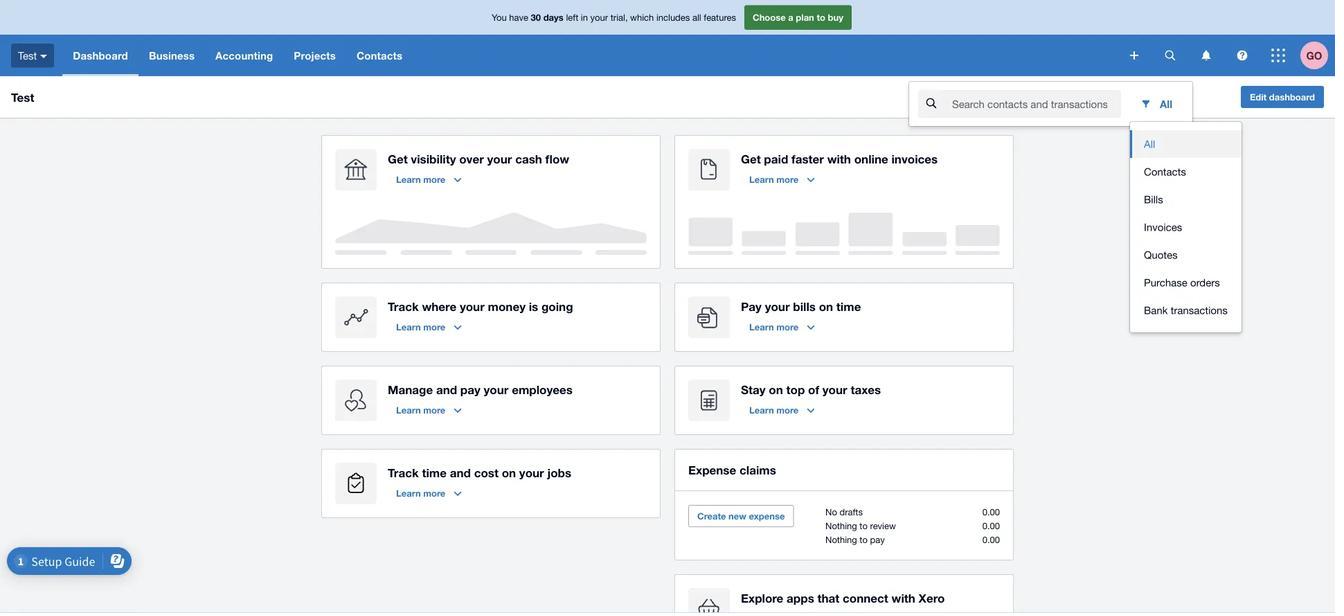 Task type: locate. For each thing, give the bounding box(es) containing it.
0 vertical spatial test
[[18, 49, 37, 61]]

cash
[[516, 152, 542, 166]]

learn more
[[396, 174, 446, 185], [750, 174, 799, 185], [396, 321, 446, 332], [750, 321, 799, 332], [396, 405, 446, 415], [750, 405, 799, 415], [396, 488, 446, 498]]

2 vertical spatial 0.00 link
[[983, 534, 1000, 545]]

more for paid
[[777, 174, 799, 185]]

0 vertical spatial contacts
[[357, 49, 403, 62]]

learn more button for and
[[388, 399, 470, 421]]

learn more button for paid
[[741, 168, 823, 191]]

on right bills
[[819, 299, 834, 313]]

learn more button for on
[[741, 399, 823, 421]]

None search field
[[918, 89, 1122, 118]]

test
[[18, 49, 37, 61], [11, 90, 34, 104]]

going
[[542, 299, 573, 313]]

navigation inside banner
[[63, 35, 1121, 76]]

banking preview line graph image
[[335, 213, 647, 255]]

top
[[787, 382, 805, 396]]

learn down the stay
[[750, 405, 774, 415]]

1 vertical spatial pay
[[871, 534, 885, 545]]

1 0.00 from the top
[[983, 506, 1000, 517]]

cost
[[474, 466, 499, 479]]

1 horizontal spatial get
[[741, 152, 761, 166]]

learn down the paid
[[750, 174, 774, 185]]

track
[[388, 299, 419, 313], [388, 466, 419, 479]]

1 vertical spatial contacts
[[1144, 166, 1187, 178]]

nothing
[[826, 520, 858, 531], [826, 534, 858, 545]]

more
[[423, 174, 446, 185], [777, 174, 799, 185], [423, 321, 446, 332], [777, 321, 799, 332], [423, 405, 446, 415], [777, 405, 799, 415], [423, 488, 446, 498]]

manage and pay your employees
[[388, 382, 573, 396]]

learn down visibility
[[396, 174, 421, 185]]

more down visibility
[[423, 174, 446, 185]]

svg image
[[1166, 50, 1176, 61], [1131, 51, 1139, 60]]

nothing to pay
[[826, 534, 885, 545]]

all
[[693, 12, 702, 23]]

learn more button down top
[[741, 399, 823, 421]]

2 nothing from the top
[[826, 534, 858, 545]]

time right bills
[[837, 299, 861, 313]]

more for your
[[777, 321, 799, 332]]

more down manage
[[423, 405, 446, 415]]

jobs
[[548, 466, 572, 479]]

1 horizontal spatial contacts
[[1144, 166, 1187, 178]]

contacts right projects
[[357, 49, 403, 62]]

nothing to review link
[[826, 520, 896, 531]]

to
[[817, 12, 826, 23], [860, 520, 868, 531], [860, 534, 868, 545]]

learn more button down the paid
[[741, 168, 823, 191]]

where
[[422, 299, 457, 313]]

all up all button
[[1160, 98, 1173, 110]]

navigation containing dashboard
[[63, 35, 1121, 76]]

learn
[[396, 174, 421, 185], [750, 174, 774, 185], [396, 321, 421, 332], [750, 321, 774, 332], [396, 405, 421, 415], [750, 405, 774, 415], [396, 488, 421, 498]]

more for visibility
[[423, 174, 446, 185]]

learn more down the stay
[[750, 405, 799, 415]]

learn more down track time and cost on your jobs
[[396, 488, 446, 498]]

2 vertical spatial to
[[860, 534, 868, 545]]

quotes
[[1144, 249, 1178, 261]]

1 horizontal spatial pay
[[871, 534, 885, 545]]

money
[[488, 299, 526, 313]]

more down the pay your bills on time
[[777, 321, 799, 332]]

no drafts link
[[826, 506, 863, 517]]

learn for your
[[750, 321, 774, 332]]

1 nothing from the top
[[826, 520, 858, 531]]

1 vertical spatial 0.00
[[983, 520, 1000, 531]]

paid
[[764, 152, 789, 166]]

more for where
[[423, 321, 446, 332]]

2 horizontal spatial on
[[819, 299, 834, 313]]

choose a plan to buy
[[753, 12, 844, 23]]

track right projects icon at the left bottom
[[388, 466, 419, 479]]

learn more button
[[388, 168, 470, 191], [741, 168, 823, 191], [388, 316, 470, 338], [741, 316, 823, 338], [388, 399, 470, 421], [741, 399, 823, 421], [388, 482, 470, 504]]

projects
[[294, 49, 336, 62]]

learn more button down track time and cost on your jobs
[[388, 482, 470, 504]]

learn more button down the pay your bills on time
[[741, 316, 823, 338]]

dashboard
[[73, 49, 128, 62]]

your left employees
[[484, 382, 509, 396]]

business
[[149, 49, 195, 62]]

nothing down no drafts link at the right bottom of page
[[826, 520, 858, 531]]

0 horizontal spatial pay
[[461, 382, 481, 396]]

all group
[[910, 82, 1193, 126]]

1 vertical spatial all
[[1144, 138, 1156, 150]]

pay for and
[[461, 382, 481, 396]]

2 get from the left
[[741, 152, 761, 166]]

learn more down visibility
[[396, 174, 446, 185]]

get left the paid
[[741, 152, 761, 166]]

over
[[459, 152, 484, 166]]

0.00 for pay
[[983, 534, 1000, 545]]

transactions
[[1171, 304, 1228, 316]]

more down top
[[777, 405, 799, 415]]

1 horizontal spatial time
[[837, 299, 861, 313]]

svg image
[[1272, 48, 1286, 62], [1202, 50, 1211, 61], [1238, 50, 1248, 61], [40, 55, 47, 58]]

learn more down manage
[[396, 405, 446, 415]]

get for get visibility over your cash flow
[[388, 152, 408, 166]]

0 horizontal spatial on
[[502, 466, 516, 479]]

more down track time and cost on your jobs
[[423, 488, 446, 498]]

orders
[[1191, 276, 1221, 289]]

your left jobs
[[519, 466, 544, 479]]

more for on
[[777, 405, 799, 415]]

get visibility over your cash flow
[[388, 152, 570, 166]]

1 vertical spatial on
[[769, 382, 783, 396]]

list box containing all
[[1131, 122, 1242, 333]]

nothing for nothing to review
[[826, 520, 858, 531]]

learn for on
[[750, 405, 774, 415]]

pay right manage
[[461, 382, 481, 396]]

invoices preview bar graph image
[[689, 213, 1000, 255]]

track left the where
[[388, 299, 419, 313]]

learn more button down manage
[[388, 399, 470, 421]]

all down all popup button
[[1144, 138, 1156, 150]]

pay
[[461, 382, 481, 396], [871, 534, 885, 545]]

learn more button for time
[[388, 482, 470, 504]]

get
[[388, 152, 408, 166], [741, 152, 761, 166]]

learn for and
[[396, 405, 421, 415]]

contacts inside contacts button
[[1144, 166, 1187, 178]]

0.00 for review
[[983, 520, 1000, 531]]

1 get from the left
[[388, 152, 408, 166]]

apps
[[787, 591, 815, 605]]

0 vertical spatial pay
[[461, 382, 481, 396]]

1 vertical spatial track
[[388, 466, 419, 479]]

nothing down nothing to review
[[826, 534, 858, 545]]

0 vertical spatial nothing
[[826, 520, 858, 531]]

3 0.00 from the top
[[983, 534, 1000, 545]]

pay
[[741, 299, 762, 313]]

2 track from the top
[[388, 466, 419, 479]]

banner
[[0, 0, 1336, 126]]

learn more button down visibility
[[388, 168, 470, 191]]

learn more button for visibility
[[388, 168, 470, 191]]

edit
[[1250, 91, 1267, 102]]

purchase orders
[[1144, 276, 1221, 289]]

track for track where your money is going
[[388, 299, 419, 313]]

nothing for nothing to pay
[[826, 534, 858, 545]]

learn for time
[[396, 488, 421, 498]]

learn more button down the where
[[388, 316, 470, 338]]

more down the paid
[[777, 174, 799, 185]]

dashboard
[[1270, 91, 1316, 102]]

all button
[[1130, 90, 1184, 118]]

0 vertical spatial on
[[819, 299, 834, 313]]

1 horizontal spatial with
[[892, 591, 916, 605]]

on right 'cost'
[[502, 466, 516, 479]]

2 vertical spatial 0.00
[[983, 534, 1000, 545]]

track time and cost on your jobs
[[388, 466, 572, 479]]

bills icon image
[[689, 297, 730, 338]]

learn right projects icon at the left bottom
[[396, 488, 421, 498]]

learn more down the where
[[396, 321, 446, 332]]

more for time
[[423, 488, 446, 498]]

on
[[819, 299, 834, 313], [769, 382, 783, 396], [502, 466, 516, 479]]

of
[[808, 382, 820, 396]]

1 vertical spatial nothing
[[826, 534, 858, 545]]

which
[[631, 12, 654, 23]]

1 horizontal spatial on
[[769, 382, 783, 396]]

create
[[698, 511, 726, 521]]

go
[[1307, 49, 1323, 62]]

0 horizontal spatial get
[[388, 152, 408, 166]]

learn right track money icon
[[396, 321, 421, 332]]

1 vertical spatial to
[[860, 520, 868, 531]]

no drafts
[[826, 506, 863, 517]]

your right the where
[[460, 299, 485, 313]]

1 track from the top
[[388, 299, 419, 313]]

0 vertical spatial track
[[388, 299, 419, 313]]

learn more for and
[[396, 405, 446, 415]]

contacts up bills
[[1144, 166, 1187, 178]]

accounting
[[216, 49, 273, 62]]

2 0.00 from the top
[[983, 520, 1000, 531]]

with
[[828, 152, 851, 166], [892, 591, 916, 605]]

3 0.00 link from the top
[[983, 534, 1000, 545]]

learn down the pay
[[750, 321, 774, 332]]

learn down manage
[[396, 405, 421, 415]]

0 vertical spatial and
[[436, 382, 457, 396]]

pay down the review
[[871, 534, 885, 545]]

invoices icon image
[[689, 149, 730, 191]]

1 horizontal spatial all
[[1160, 98, 1173, 110]]

get left visibility
[[388, 152, 408, 166]]

pay for to
[[871, 534, 885, 545]]

2 0.00 link from the top
[[983, 520, 1000, 531]]

with left xero
[[892, 591, 916, 605]]

invoices button
[[1131, 213, 1242, 241]]

0 vertical spatial 0.00 link
[[983, 506, 1000, 517]]

to down nothing to review
[[860, 534, 868, 545]]

0.00 link
[[983, 506, 1000, 517], [983, 520, 1000, 531], [983, 534, 1000, 545]]

svg image inside the test popup button
[[40, 55, 47, 58]]

1 horizontal spatial svg image
[[1166, 50, 1176, 61]]

more down the where
[[423, 321, 446, 332]]

0 vertical spatial all
[[1160, 98, 1173, 110]]

review
[[871, 520, 896, 531]]

0.00 link for pay
[[983, 534, 1000, 545]]

0 horizontal spatial contacts
[[357, 49, 403, 62]]

0 vertical spatial 0.00
[[983, 506, 1000, 517]]

create new expense button
[[689, 505, 794, 527]]

and
[[436, 382, 457, 396], [450, 466, 471, 479]]

new
[[729, 511, 747, 521]]

time left 'cost'
[[422, 466, 447, 479]]

0 horizontal spatial time
[[422, 466, 447, 479]]

contacts
[[357, 49, 403, 62], [1144, 166, 1187, 178]]

expense
[[749, 511, 785, 521]]

and left 'cost'
[[450, 466, 471, 479]]

to up nothing to pay
[[860, 520, 868, 531]]

learn more for your
[[750, 321, 799, 332]]

learn more down the paid
[[750, 174, 799, 185]]

list box
[[1131, 122, 1242, 333]]

and right manage
[[436, 382, 457, 396]]

claims
[[740, 463, 776, 477]]

group
[[1131, 122, 1242, 333]]

learn more for time
[[396, 488, 446, 498]]

1 vertical spatial 0.00 link
[[983, 520, 1000, 531]]

to left the buy
[[817, 12, 826, 23]]

pay your bills on time
[[741, 299, 861, 313]]

on left top
[[769, 382, 783, 396]]

drafts
[[840, 506, 863, 517]]

0 vertical spatial with
[[828, 152, 851, 166]]

0 horizontal spatial all
[[1144, 138, 1156, 150]]

choose
[[753, 12, 786, 23]]

learn more down the pay
[[750, 321, 799, 332]]

with right the faster
[[828, 152, 851, 166]]

navigation
[[63, 35, 1121, 76]]

0 vertical spatial to
[[817, 12, 826, 23]]



Task type: vqa. For each thing, say whether or not it's contained in the screenshot.
Tasks at the top left
no



Task type: describe. For each thing, give the bounding box(es) containing it.
add-ons icon image
[[689, 588, 730, 613]]

1 vertical spatial time
[[422, 466, 447, 479]]

is
[[529, 299, 538, 313]]

expense claims link
[[689, 460, 776, 479]]

have
[[509, 12, 529, 23]]

contacts inside contacts dropdown button
[[357, 49, 403, 62]]

your right over
[[487, 152, 512, 166]]

to for nothing to review
[[860, 520, 868, 531]]

invoices
[[1144, 221, 1183, 233]]

nothing to review
[[826, 520, 896, 531]]

learn more for where
[[396, 321, 446, 332]]

track money icon image
[[335, 297, 377, 338]]

all inside all popup button
[[1160, 98, 1173, 110]]

learn for paid
[[750, 174, 774, 185]]

flow
[[546, 152, 570, 166]]

bills
[[1144, 193, 1164, 205]]

0 horizontal spatial svg image
[[1131, 51, 1139, 60]]

to for nothing to pay
[[860, 534, 868, 545]]

online
[[855, 152, 889, 166]]

includes
[[657, 12, 690, 23]]

banner containing dashboard
[[0, 0, 1336, 126]]

1 vertical spatial and
[[450, 466, 471, 479]]

more for and
[[423, 405, 446, 415]]

group containing all
[[1131, 122, 1242, 333]]

all inside all button
[[1144, 138, 1156, 150]]

that
[[818, 591, 840, 605]]

dashboard link
[[63, 35, 139, 76]]

stay
[[741, 382, 766, 396]]

employees
[[512, 382, 573, 396]]

trial,
[[611, 12, 628, 23]]

create new expense
[[698, 511, 785, 521]]

purchase
[[1144, 276, 1188, 289]]

accounting button
[[205, 35, 284, 76]]

projects button
[[284, 35, 346, 76]]

test button
[[0, 35, 63, 76]]

expense
[[689, 463, 737, 477]]

manage
[[388, 382, 433, 396]]

1 0.00 link from the top
[[983, 506, 1000, 517]]

connect
[[843, 591, 889, 605]]

1 vertical spatial with
[[892, 591, 916, 605]]

plan
[[796, 12, 815, 23]]

you
[[492, 12, 507, 23]]

stay on top of your taxes
[[741, 382, 881, 396]]

contacts button
[[1131, 158, 1242, 186]]

1 vertical spatial test
[[11, 90, 34, 104]]

bills
[[793, 299, 816, 313]]

learn more button for where
[[388, 316, 470, 338]]

test inside popup button
[[18, 49, 37, 61]]

invoices
[[892, 152, 938, 166]]

0 vertical spatial time
[[837, 299, 861, 313]]

visibility
[[411, 152, 456, 166]]

learn more for visibility
[[396, 174, 446, 185]]

quotes button
[[1131, 241, 1242, 269]]

explore
[[741, 591, 784, 605]]

edit dashboard
[[1250, 91, 1316, 102]]

xero
[[919, 591, 945, 605]]

you have 30 days left in your trial, which includes all features
[[492, 12, 736, 23]]

explore apps that connect with xero
[[741, 591, 945, 605]]

nothing to pay link
[[826, 534, 885, 545]]

no
[[826, 506, 837, 517]]

0.00 link for review
[[983, 520, 1000, 531]]

get paid faster with online invoices
[[741, 152, 938, 166]]

learn more for paid
[[750, 174, 799, 185]]

your right in
[[591, 12, 608, 23]]

learn for where
[[396, 321, 421, 332]]

faster
[[792, 152, 824, 166]]

your right of
[[823, 382, 848, 396]]

edit dashboard button
[[1241, 86, 1325, 108]]

bank
[[1144, 304, 1168, 316]]

expense claims
[[689, 463, 776, 477]]

left
[[566, 12, 579, 23]]

all button
[[1131, 130, 1242, 158]]

features
[[704, 12, 736, 23]]

track where your money is going
[[388, 299, 573, 313]]

30
[[531, 12, 541, 23]]

purchase orders button
[[1131, 269, 1242, 297]]

Search contacts and transactions search field
[[951, 91, 1122, 117]]

banking icon image
[[335, 149, 377, 191]]

employees icon image
[[335, 380, 377, 421]]

your right the pay
[[765, 299, 790, 313]]

get for get paid faster with online invoices
[[741, 152, 761, 166]]

learn more for on
[[750, 405, 799, 415]]

buy
[[828, 12, 844, 23]]

days
[[544, 12, 564, 23]]

learn for visibility
[[396, 174, 421, 185]]

0 horizontal spatial with
[[828, 152, 851, 166]]

track for track time and cost on your jobs
[[388, 466, 419, 479]]

taxes icon image
[[689, 380, 730, 421]]

projects icon image
[[335, 463, 377, 504]]

a
[[789, 12, 794, 23]]

learn more button for your
[[741, 316, 823, 338]]

bank transactions button
[[1131, 297, 1242, 324]]

taxes
[[851, 382, 881, 396]]

in
[[581, 12, 588, 23]]

bills button
[[1131, 186, 1242, 213]]

2 vertical spatial on
[[502, 466, 516, 479]]

business button
[[139, 35, 205, 76]]

go button
[[1301, 35, 1336, 76]]



